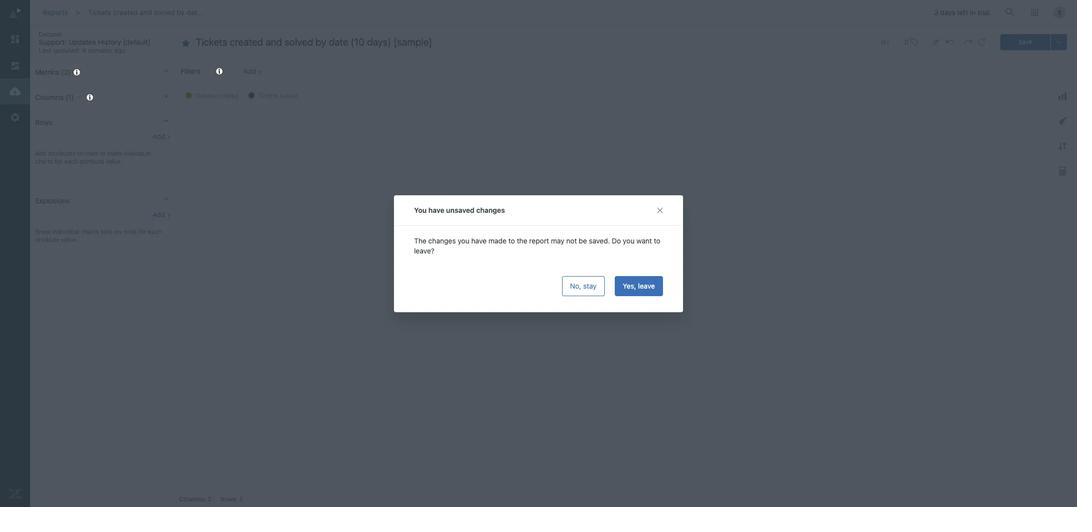 Task type: describe. For each thing, give the bounding box(es) containing it.
the
[[517, 236, 528, 245]]

left
[[958, 8, 969, 17]]

no, stay button
[[562, 276, 605, 296]]

0 horizontal spatial solved
[[154, 8, 175, 17]]

no,
[[570, 281, 582, 290]]

0
[[905, 37, 909, 46]]

0 horizontal spatial open in-app guide image
[[86, 94, 93, 101]]

yes, leave
[[623, 281, 655, 290]]

created for tickets created
[[217, 92, 239, 99]]

leave?
[[414, 246, 435, 255]]

report
[[530, 236, 549, 245]]

add inside the "add attributes to rows to make individual charts for each attribute value."
[[35, 150, 46, 157]]

show individual charts side-by-side for each attribute value.
[[35, 228, 162, 244]]

stay
[[584, 281, 597, 290]]

by-
[[115, 228, 125, 236]]

rows: 1
[[221, 496, 242, 503]]

columns
[[35, 93, 64, 101]]

3 days left in trial.
[[935, 8, 992, 17]]

make
[[107, 150, 122, 157]]

do
[[612, 236, 621, 245]]

attribute inside the "add attributes to rows to make individual charts for each attribute value."
[[80, 158, 104, 165]]

2
[[208, 496, 211, 503]]

0 horizontal spatial have
[[429, 206, 445, 214]]

changes inside the changes you have made to the report may not be saved. do you want to leave?
[[429, 236, 456, 245]]

save
[[1019, 38, 1033, 45]]

reports image
[[9, 59, 22, 72]]

unsaved
[[446, 206, 475, 214]]

2 you from the left
[[623, 236, 635, 245]]

you have unsaved changes
[[414, 206, 505, 214]]

tickets created and solved by dat...
[[88, 8, 203, 17]]

to right rows
[[100, 150, 105, 157]]

you
[[414, 206, 427, 214]]

the changes you have made to the report may not be saved. do you want to leave?
[[414, 236, 661, 255]]

open in-app guide image
[[73, 69, 80, 76]]

add attributes to rows to make individual charts for each attribute value.
[[35, 150, 151, 165]]

tickets for tickets created
[[195, 92, 215, 99]]

saved.
[[589, 236, 610, 245]]

admin image
[[9, 111, 22, 124]]

tickets solved
[[258, 92, 298, 99]]

value. inside the show individual charts side-by-side for each attribute value.
[[61, 236, 78, 244]]

0 button
[[900, 31, 923, 53]]

combined shape image
[[1059, 117, 1067, 125]]

tickets for tickets created and solved by dat...
[[88, 8, 111, 17]]

charts inside the show individual charts side-by-side for each attribute value.
[[81, 228, 99, 236]]

may
[[551, 236, 565, 245]]

0 vertical spatial open in-app guide image
[[216, 68, 223, 75]]

to right the 'want'
[[654, 236, 661, 245]]

individual inside the show individual charts side-by-side for each attribute value.
[[52, 228, 79, 236]]

side
[[125, 228, 137, 236]]



Task type: locate. For each thing, give the bounding box(es) containing it.
0 vertical spatial have
[[429, 206, 445, 214]]

individual right show
[[52, 228, 79, 236]]

changes
[[477, 206, 505, 214], [429, 236, 456, 245]]

changes right unsaved
[[477, 206, 505, 214]]

want
[[637, 236, 652, 245]]

metrics (2)
[[35, 68, 71, 76]]

attribute down show
[[35, 236, 59, 244]]

each right side
[[148, 228, 162, 236]]

charts
[[35, 158, 53, 165], [81, 228, 99, 236]]

2 horizontal spatial tickets
[[258, 92, 278, 99]]

0 horizontal spatial individual
[[52, 228, 79, 236]]

0 horizontal spatial created
[[113, 8, 138, 17]]

1
[[240, 496, 242, 503]]

save group
[[1001, 34, 1068, 50]]

created for tickets created and solved by dat...
[[113, 8, 138, 17]]

each inside the "add attributes to rows to make individual charts for each attribute value."
[[64, 158, 78, 165]]

changes up leave?
[[429, 236, 456, 245]]

1 vertical spatial open in-app guide image
[[86, 94, 93, 101]]

0 horizontal spatial charts
[[35, 158, 53, 165]]

to left rows
[[77, 150, 83, 157]]

you right do
[[623, 236, 635, 245]]

0 vertical spatial value.
[[106, 158, 122, 165]]

1 vertical spatial for
[[138, 228, 146, 236]]

datasets image
[[9, 85, 22, 98]]

dat...
[[187, 8, 203, 17]]

close modal image
[[656, 206, 664, 214]]

1 vertical spatial each
[[148, 228, 162, 236]]

value. down explosions
[[61, 236, 78, 244]]

0 horizontal spatial you
[[458, 236, 470, 245]]

filters
[[181, 67, 201, 75]]

columns (1)
[[35, 93, 74, 101]]

open in-app guide image
[[216, 68, 223, 75], [86, 94, 93, 101]]

1 horizontal spatial created
[[217, 92, 239, 99]]

1 vertical spatial created
[[217, 92, 239, 99]]

you
[[458, 236, 470, 245], [623, 236, 635, 245]]

1 horizontal spatial attribute
[[80, 158, 104, 165]]

for inside the show individual charts side-by-side for each attribute value.
[[138, 228, 146, 236]]

value. down make
[[106, 158, 122, 165]]

for
[[55, 158, 63, 165], [138, 228, 146, 236]]

0 horizontal spatial value.
[[61, 236, 78, 244]]

individual inside the "add attributes to rows to make individual charts for each attribute value."
[[124, 150, 151, 157]]

1 horizontal spatial open in-app guide image
[[216, 68, 223, 75]]

0 horizontal spatial attribute
[[35, 236, 59, 244]]

have
[[429, 206, 445, 214], [472, 236, 487, 245]]

zendesk image
[[9, 488, 22, 501]]

no, stay
[[570, 281, 597, 290]]

save button
[[1001, 34, 1051, 50]]

1 horizontal spatial for
[[138, 228, 146, 236]]

you have unsaved changes dialog
[[394, 195, 684, 312]]

0 vertical spatial attribute
[[80, 158, 104, 165]]

1 horizontal spatial changes
[[477, 206, 505, 214]]

value.
[[106, 158, 122, 165], [61, 236, 78, 244]]

1 horizontal spatial value.
[[106, 158, 122, 165]]

0 vertical spatial each
[[64, 158, 78, 165]]

metrics
[[35, 68, 59, 76]]

0 horizontal spatial changes
[[429, 236, 456, 245]]

rows
[[35, 118, 52, 127]]

show
[[35, 228, 51, 236]]

columns: 2
[[179, 496, 211, 503]]

you down unsaved
[[458, 236, 470, 245]]

side-
[[101, 228, 115, 236]]

1 horizontal spatial you
[[623, 236, 635, 245]]

value. inside the "add attributes to rows to make individual charts for each attribute value."
[[106, 158, 122, 165]]

0 vertical spatial created
[[113, 8, 138, 17]]

charts left side-
[[81, 228, 99, 236]]

have right you
[[429, 206, 445, 214]]

0 vertical spatial for
[[55, 158, 63, 165]]

calc image
[[1059, 167, 1066, 176]]

the
[[414, 236, 427, 245]]

tickets created
[[195, 92, 239, 99]]

(2)
[[61, 68, 71, 76]]

reports
[[43, 8, 68, 17]]

in
[[971, 8, 976, 17]]

explosions
[[35, 196, 70, 205]]

made
[[489, 236, 507, 245]]

created
[[113, 8, 138, 17], [217, 92, 239, 99]]

yes,
[[623, 281, 637, 290]]

1 vertical spatial have
[[472, 236, 487, 245]]

solved
[[154, 8, 175, 17], [280, 92, 298, 99]]

open in-app guide image right "(1)"
[[86, 94, 93, 101]]

attribute inside the show individual charts side-by-side for each attribute value.
[[35, 236, 59, 244]]

0 vertical spatial solved
[[154, 8, 175, 17]]

1 vertical spatial changes
[[429, 236, 456, 245]]

for inside the "add attributes to rows to make individual charts for each attribute value."
[[55, 158, 63, 165]]

open in-app guide image up tickets created
[[216, 68, 223, 75]]

arrows image
[[1059, 142, 1067, 150]]

dashboard image
[[9, 33, 22, 46]]

1 vertical spatial value.
[[61, 236, 78, 244]]

each down attributes
[[64, 158, 78, 165]]

1 vertical spatial charts
[[81, 228, 99, 236]]

0 horizontal spatial each
[[64, 158, 78, 165]]

1 you from the left
[[458, 236, 470, 245]]

1 vertical spatial attribute
[[35, 236, 59, 244]]

rows
[[85, 150, 98, 157]]

zendesk products image
[[1032, 9, 1039, 16]]

add
[[243, 67, 256, 75], [152, 132, 165, 141], [35, 150, 46, 157], [152, 210, 165, 219]]

each
[[64, 158, 78, 165], [148, 228, 162, 236]]

attribute
[[80, 158, 104, 165], [35, 236, 59, 244]]

attributes
[[48, 150, 76, 157]]

have left made
[[472, 236, 487, 245]]

attribute down rows
[[80, 158, 104, 165]]

3
[[935, 8, 939, 17]]

not
[[567, 236, 577, 245]]

Search... field
[[1008, 5, 1018, 20]]

0 vertical spatial charts
[[35, 158, 53, 165]]

1 horizontal spatial have
[[472, 236, 487, 245]]

0 vertical spatial individual
[[124, 150, 151, 157]]

and
[[140, 8, 152, 17]]

by
[[177, 8, 185, 17]]

leave
[[639, 281, 655, 290]]

to left the
[[509, 236, 515, 245]]

have inside the changes you have made to the report may not be saved. do you want to leave?
[[472, 236, 487, 245]]

1 horizontal spatial individual
[[124, 150, 151, 157]]

be
[[579, 236, 587, 245]]

individual right make
[[124, 150, 151, 157]]

columns:
[[179, 496, 206, 503]]

0 horizontal spatial tickets
[[88, 8, 111, 17]]

rows:
[[221, 496, 238, 503]]

None text field
[[196, 36, 861, 49]]

1 vertical spatial individual
[[52, 228, 79, 236]]

0 vertical spatial changes
[[477, 206, 505, 214]]

1 horizontal spatial solved
[[280, 92, 298, 99]]

1 horizontal spatial charts
[[81, 228, 99, 236]]

1 vertical spatial solved
[[280, 92, 298, 99]]

individual
[[124, 150, 151, 157], [52, 228, 79, 236]]

0 horizontal spatial for
[[55, 158, 63, 165]]

tickets
[[88, 8, 111, 17], [195, 92, 215, 99], [258, 92, 278, 99]]

yes, leave button
[[615, 276, 663, 296]]

to
[[77, 150, 83, 157], [100, 150, 105, 157], [509, 236, 515, 245], [654, 236, 661, 245]]

1 horizontal spatial each
[[148, 228, 162, 236]]

graph image
[[1059, 92, 1067, 100]]

charts down attributes
[[35, 158, 53, 165]]

trial.
[[978, 8, 992, 17]]

charts inside the "add attributes to rows to make individual charts for each attribute value."
[[35, 158, 53, 165]]

days
[[941, 8, 956, 17]]

for down attributes
[[55, 158, 63, 165]]

for right side
[[138, 228, 146, 236]]

tickets for tickets solved
[[258, 92, 278, 99]]

(1)
[[66, 93, 74, 101]]

1 horizontal spatial tickets
[[195, 92, 215, 99]]

each inside the show individual charts side-by-side for each attribute value.
[[148, 228, 162, 236]]



Task type: vqa. For each thing, say whether or not it's contained in the screenshot.
Close modal image
yes



